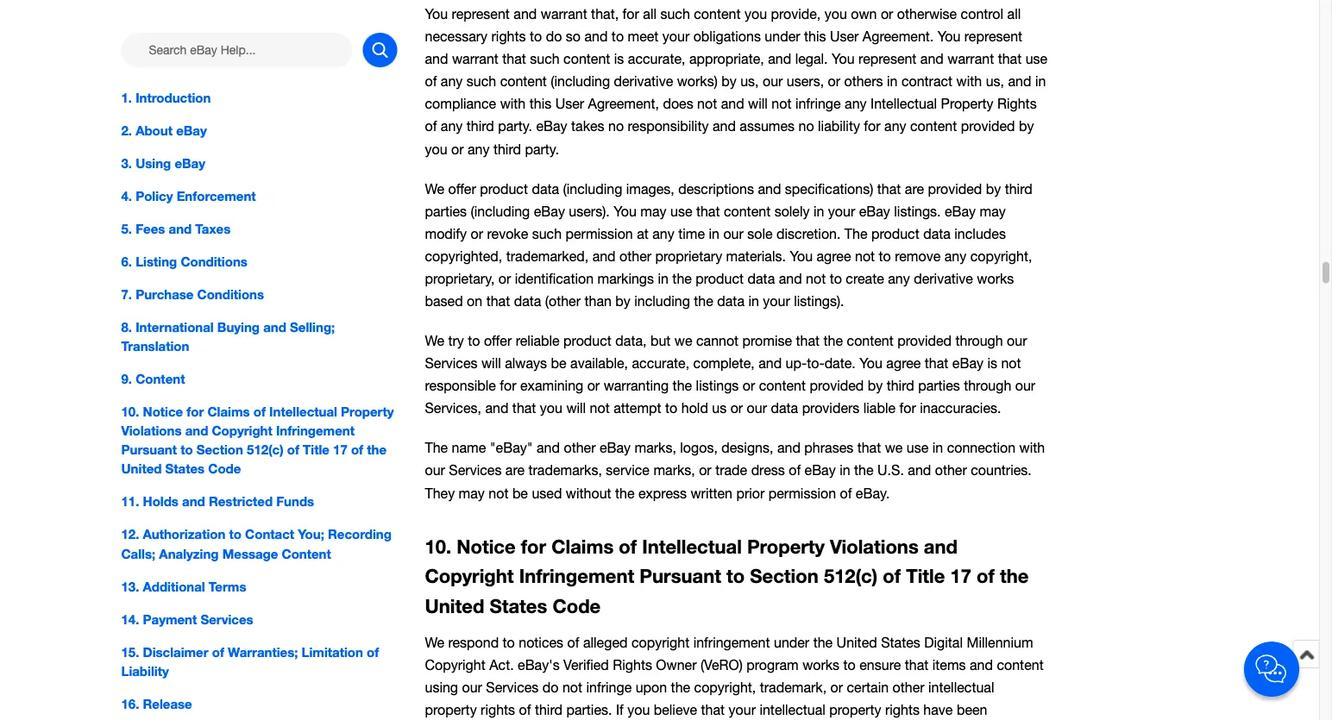 Task type: vqa. For each thing, say whether or not it's contained in the screenshot.
Exclude words from your search text box
no



Task type: describe. For each thing, give the bounding box(es) containing it.
0 horizontal spatial warrant
[[452, 51, 499, 67]]

modify
[[425, 226, 467, 242]]

or right own on the right
[[881, 6, 894, 22]]

1 horizontal spatial user
[[830, 29, 859, 45]]

0 horizontal spatial will
[[482, 356, 501, 372]]

pursuant inside 'link'
[[121, 442, 177, 458]]

you up necessary
[[425, 6, 448, 22]]

users,
[[787, 74, 824, 90]]

ebay down phrases
[[805, 463, 836, 479]]

data inside we try to offer reliable product data, but we cannot promise that the content provided through our services will always be available, accurate, complete, and up-to-date. you agree that ebay is not responsible for examining or warranting the listings or content provided by third parties through our services, and that you will not attempt to hold us or our data providers liable for inaccuracies.
[[771, 401, 799, 417]]

is inside you represent and warrant that, for all such content you provide, you own or otherwise control all necessary rights to do so and to meet your obligations under this user agreement. you represent and warrant that such content is accurate, appropriate, and legal. you represent and warrant that use of any such content (including derivative works) by us, our users, or others in contract with us, and in compliance with this user agreement, does not and will not infringe any intellectual property rights of any third party. ebay takes no responsibility and assumes no liability for any content provided by you or any third party.
[[614, 51, 624, 67]]

purchase
[[136, 287, 194, 302]]

will inside you represent and warrant that, for all such content you provide, you own or otherwise control all necessary rights to do so and to meet your obligations under this user agreement. you represent and warrant that such content is accurate, appropriate, and legal. you represent and warrant that use of any such content (including derivative works) by us, our users, or others in contract with us, and in compliance with this user agreement, does not and will not infringe any intellectual property rights of any third party. ebay takes no responsibility and assumes no liability for any content provided by you or any third party.
[[749, 96, 768, 112]]

you down otherwise
[[938, 29, 961, 45]]

rights left have
[[886, 703, 920, 719]]

our inside we offer product data (including images, descriptions and specifications) that are provided by third parties (including ebay users). you may use that content solely in your ebay listings. ebay may modify or revoke such permission at any time in our sole discretion. the product data includes copyrighted, trademarked, and other proprietary materials. you agree not to remove any copyright, proprietary, or identification markings in the product data and not to create any derivative works based on that data (other than by including the data in your listings).
[[724, 226, 744, 242]]

not up the inaccuracies.
[[1002, 356, 1022, 372]]

infringement
[[694, 635, 771, 651]]

states inside 10. notice for claims of intellectual property violations and copyright infringement pursuant to section 512(c) of title 17 of the united states code 'link'
[[165, 462, 205, 477]]

trade
[[716, 463, 748, 479]]

9.
[[121, 372, 132, 387]]

"ebay"
[[490, 441, 533, 457]]

of down 'ebay.'
[[883, 566, 901, 588]]

conditions for 7. purchase conditions
[[197, 287, 264, 302]]

(including inside you represent and warrant that, for all such content you provide, you own or otherwise control all necessary rights to do so and to meet your obligations under this user agreement. you represent and warrant that such content is accurate, appropriate, and legal. you represent and warrant that use of any such content (including derivative works) by us, our users, or others in contract with us, and in compliance with this user agreement, does not and will not infringe any intellectual property rights of any third party. ebay takes no responsibility and assumes no liability for any content provided by you or any third party.
[[551, 74, 610, 90]]

rights inside you represent and warrant that, for all such content you provide, you own or otherwise control all necessary rights to do so and to meet your obligations under this user agreement. you represent and warrant that such content is accurate, appropriate, and legal. you represent and warrant that use of any such content (including derivative works) by us, our users, or others in contract with us, and in compliance with this user agreement, does not and will not infringe any intellectual property rights of any third party. ebay takes no responsibility and assumes no liability for any content provided by you or any third party.
[[492, 29, 526, 45]]

13. additional terms link
[[121, 577, 398, 596]]

with inside the name "ebay" and other ebay marks, logos, designs, and phrases that we use in connection with our services are trademarks, service marks, or trade dress of ebay in the u.s. and other countries. they may not be used without the express written prior permission of ebay.
[[1020, 441, 1046, 457]]

create
[[846, 271, 885, 287]]

1 vertical spatial intellectual
[[760, 703, 826, 719]]

your down specifications)
[[829, 204, 856, 220]]

services inside we respond to notices of alleged copyright infringement under the united states digital millennium copyright act. ebay's verified rights owner (vero) program works to ensure that items and content using our services do not infringe upon the copyright, trademark, or certain other intellectual property rights of third parties. if you believe that your intellectual property rights have b
[[486, 680, 539, 696]]

1 vertical spatial states
[[490, 595, 548, 618]]

listings.
[[895, 204, 941, 220]]

15.
[[121, 645, 139, 660]]

or down available,
[[588, 379, 600, 395]]

introduction
[[136, 90, 211, 105]]

1 horizontal spatial title
[[907, 566, 946, 588]]

2 horizontal spatial represent
[[965, 29, 1023, 45]]

for right liability on the top right
[[864, 119, 881, 135]]

5.
[[121, 221, 132, 237]]

1 horizontal spatial infringement
[[519, 566, 635, 588]]

taxes
[[195, 221, 231, 237]]

1 vertical spatial (including
[[563, 181, 623, 197]]

you down images,
[[614, 204, 637, 220]]

be inside the name "ebay" and other ebay marks, logos, designs, and phrases that we use in connection with our services are trademarks, service marks, or trade dress of ebay in the u.s. and other countries. they may not be used without the express written prior permission of ebay.
[[513, 486, 528, 502]]

logos,
[[680, 441, 718, 457]]

to up certain on the bottom right
[[844, 658, 856, 674]]

1 us, from the left
[[741, 74, 759, 90]]

or up copyrighted, on the top left of the page
[[471, 226, 483, 242]]

and inside 11. holds and restricted funds 'link'
[[182, 494, 205, 510]]

infringement inside 'link'
[[276, 423, 355, 439]]

you inside we try to offer reliable product data, but we cannot promise that the content provided through our services will always be available, accurate, complete, and up-to-date. you agree that ebay is not responsible for examining or warranting the listings or content provided by third parties through our services, and that you will not attempt to hold us or our data providers liable for inaccuracies.
[[860, 356, 883, 372]]

1 horizontal spatial 17
[[951, 566, 972, 588]]

to up create
[[879, 249, 892, 265]]

third inside we offer product data (including images, descriptions and specifications) that are provided by third parties (including ebay users). you may use that content solely in your ebay listings. ebay may modify or revoke such permission at any time in our sole discretion. the product data includes copyrighted, trademarked, and other proprietary materials. you agree not to remove any copyright, proprietary, or identification markings in the product data and not to create any derivative works based on that data (other than by including the data in your listings).
[[1005, 181, 1033, 197]]

agree inside we try to offer reliable product data, but we cannot promise that the content provided through our services will always be available, accurate, complete, and up-to-date. you agree that ebay is not responsible for examining or warranting the listings or content provided by third parties through our services, and that you will not attempt to hold us or our data providers liable for inaccuracies.
[[887, 356, 921, 372]]

you down discretion.
[[790, 249, 813, 265]]

ebay inside we try to offer reliable product data, but we cannot promise that the content provided through our services will always be available, accurate, complete, and up-to-date. you agree that ebay is not responsible for examining or warranting the listings or content provided by third parties through our services, and that you will not attempt to hold us or our data providers liable for inaccuracies.
[[953, 356, 984, 372]]

claims inside 'link'
[[208, 404, 250, 420]]

proprietary
[[656, 249, 723, 265]]

(vero)
[[701, 658, 743, 674]]

services inside we try to offer reliable product data, but we cannot promise that the content provided through our services will always be available, accurate, complete, and up-to-date. you agree that ebay is not responsible for examining or warranting the listings or content provided by third parties through our services, and that you will not attempt to hold us or our data providers liable for inaccuracies.
[[425, 356, 478, 372]]

not up create
[[855, 249, 875, 265]]

of down the service
[[619, 536, 637, 559]]

1 all from the left
[[643, 6, 657, 22]]

your inside we respond to notices of alleged copyright infringement under the united states digital millennium copyright act. ebay's verified rights owner (vero) program works to ensure that items and content using our services do not infringe upon the copyright, trademark, or certain other intellectual property rights of third parties. if you believe that your intellectual property rights have b
[[729, 703, 756, 719]]

express
[[639, 486, 687, 502]]

2 us, from the left
[[986, 74, 1005, 90]]

of down compliance
[[425, 119, 437, 135]]

1 vertical spatial through
[[964, 379, 1012, 395]]

listing
[[136, 254, 177, 270]]

1 vertical spatial with
[[500, 96, 526, 112]]

content inside we offer product data (including images, descriptions and specifications) that are provided by third parties (including ebay users). you may use that content solely in your ebay listings. ebay may modify or revoke such permission at any time in our sole discretion. the product data includes copyrighted, trademarked, and other proprietary materials. you agree not to remove any copyright, proprietary, or identification markings in the product data and not to create any derivative works based on that data (other than by including the data in your listings).
[[724, 204, 771, 220]]

authorization
[[143, 527, 226, 543]]

you represent and warrant that, for all such content you provide, you own or otherwise control all necessary rights to do so and to meet your obligations under this user agreement. you represent and warrant that such content is accurate, appropriate, and legal. you represent and warrant that use of any such content (including derivative works) by us, our users, or others in contract with us, and in compliance with this user agreement, does not and will not infringe any intellectual property rights of any third party. ebay takes no responsibility and assumes no liability for any content provided by you or any third party.
[[425, 6, 1048, 157]]

fees
[[136, 221, 165, 237]]

based
[[425, 294, 463, 310]]

third inside we respond to notices of alleged copyright infringement under the united states digital millennium copyright act. ebay's verified rights owner (vero) program works to ensure that items and content using our services do not infringe upon the copyright, trademark, or certain other intellectual property rights of third parties. if you believe that your intellectual property rights have b
[[535, 703, 563, 719]]

liability
[[818, 119, 861, 135]]

copyright
[[632, 635, 690, 651]]

international
[[136, 320, 214, 335]]

1 vertical spatial notice
[[457, 536, 516, 559]]

agreement.
[[863, 29, 934, 45]]

offer inside we try to offer reliable product data, but we cannot promise that the content provided through our services will always be available, accurate, complete, and up-to-date. you agree that ebay is not responsible for examining or warranting the listings or content provided by third parties through our services, and that you will not attempt to hold us or our data providers liable for inaccuracies.
[[484, 334, 512, 349]]

rights inside we respond to notices of alleged copyright infringement under the united states digital millennium copyright act. ebay's verified rights owner (vero) program works to ensure that items and content using our services do not infringe upon the copyright, trademark, or certain other intellectual property rights of third parties. if you believe that your intellectual property rights have b
[[613, 658, 653, 674]]

1 horizontal spatial united
[[425, 595, 485, 618]]

1 horizontal spatial intellectual
[[642, 536, 742, 559]]

8. international buying and selling; translation
[[121, 320, 335, 354]]

states inside we respond to notices of alleged copyright infringement under the united states digital millennium copyright act. ebay's verified rights owner (vero) program works to ensure that items and content using our services do not infringe upon the copyright, trademark, or certain other intellectual property rights of third parties. if you believe that your intellectual property rights have b
[[882, 635, 921, 651]]

works inside we offer product data (including images, descriptions and specifications) that are provided by third parties (including ebay users). you may use that content solely in your ebay listings. ebay may modify or revoke such permission at any time in our sole discretion. the product data includes copyrighted, trademarked, and other proprietary materials. you agree not to remove any copyright, proprietary, or identification markings in the product data and not to create any derivative works based on that data (other than by including the data in your listings).
[[978, 271, 1015, 287]]

alleged
[[583, 635, 628, 651]]

0 horizontal spatial content
[[136, 372, 185, 387]]

data down the materials.
[[748, 271, 775, 287]]

copyrighted,
[[425, 249, 503, 265]]

of down "ebay's"
[[519, 703, 531, 719]]

try
[[448, 334, 464, 349]]

cannot
[[697, 334, 739, 349]]

compliance
[[425, 96, 497, 112]]

ebay up 4. policy enforcement
[[175, 155, 205, 171]]

1 horizontal spatial may
[[641, 204, 667, 220]]

ensure
[[860, 658, 901, 674]]

other inside we offer product data (including images, descriptions and specifications) that are provided by third parties (including ebay users). you may use that content solely in your ebay listings. ebay may modify or revoke such permission at any time in our sole discretion. the product data includes copyrighted, trademarked, and other proprietary materials. you agree not to remove any copyright, proprietary, or identification markings in the product data and not to create any derivative works based on that data (other than by including the data in your listings).
[[620, 249, 652, 265]]

you up "others" at the right top of page
[[832, 51, 855, 67]]

but
[[651, 334, 671, 349]]

not up listings).
[[806, 271, 826, 287]]

complete,
[[694, 356, 755, 372]]

services down terms
[[201, 612, 253, 627]]

or inside we respond to notices of alleged copyright infringement under the united states digital millennium copyright act. ebay's verified rights owner (vero) program works to ensure that items and content using our services do not infringe upon the copyright, trademark, or certain other intellectual property rights of third parties. if you believe that your intellectual property rights have b
[[831, 680, 843, 696]]

1 horizontal spatial with
[[957, 74, 983, 90]]

you up obligations on the top right of the page
[[745, 6, 767, 22]]

we for we try to offer reliable product data, but we cannot promise that the content provided through our services will always be available, accurate, complete, and up-to-date. you agree that ebay is not responsible for examining or warranting the listings or content provided by third parties through our services, and that you will not attempt to hold us or our data providers liable for inaccuracies.
[[425, 334, 445, 349]]

data up remove at the right of the page
[[924, 226, 951, 242]]

1 no from the left
[[609, 119, 624, 135]]

1 horizontal spatial 512(c)
[[824, 566, 878, 588]]

1 horizontal spatial code
[[553, 595, 601, 618]]

to up act. on the left bottom of page
[[503, 635, 515, 651]]

not inside the name "ebay" and other ebay marks, logos, designs, and phrases that we use in connection with our services are trademarks, service marks, or trade dress of ebay in the u.s. and other countries. they may not be used without the express written prior permission of ebay.
[[489, 486, 509, 502]]

7. purchase conditions link
[[121, 285, 398, 304]]

not inside we respond to notices of alleged copyright infringement under the united states digital millennium copyright act. ebay's verified rights owner (vero) program works to ensure that items and content using our services do not infringe upon the copyright, trademark, or certain other intellectual property rights of third parties. if you believe that your intellectual property rights have b
[[563, 680, 583, 696]]

than
[[585, 294, 612, 310]]

or right proprietary,
[[499, 271, 511, 287]]

contact
[[245, 527, 294, 543]]

warranties;
[[228, 645, 298, 660]]

1 horizontal spatial violations
[[831, 536, 919, 559]]

obligations
[[694, 29, 761, 45]]

we try to offer reliable product data, but we cannot promise that the content provided through our services will always be available, accurate, complete, and up-to-date. you agree that ebay is not responsible for examining or warranting the listings or content provided by third parties through our services, and that you will not attempt to hold us or our data providers liable for inaccuracies.
[[425, 334, 1036, 417]]

we inside the name "ebay" and other ebay marks, logos, designs, and phrases that we use in connection with our services are trademarks, service marks, or trade dress of ebay in the u.s. and other countries. they may not be used without the express written prior permission of ebay.
[[885, 441, 903, 457]]

your up promise
[[763, 294, 791, 310]]

limitation
[[302, 645, 363, 660]]

do inside we respond to notices of alleged copyright infringement under the united states digital millennium copyright act. ebay's verified rights owner (vero) program works to ensure that items and content using our services do not infringe upon the copyright, trademark, or certain other intellectual property rights of third parties. if you believe that your intellectual property rights have b
[[543, 680, 559, 696]]

1 vertical spatial copyright
[[425, 566, 514, 588]]

of up millennium
[[977, 566, 995, 588]]

copyright inside 'link'
[[212, 423, 273, 439]]

0 vertical spatial through
[[956, 334, 1004, 349]]

use inside the name "ebay" and other ebay marks, logos, designs, and phrases that we use in connection with our services are trademarks, service marks, or trade dress of ebay in the u.s. and other countries. they may not be used without the express written prior permission of ebay.
[[907, 441, 929, 457]]

so
[[566, 29, 581, 45]]

1 horizontal spatial intellectual
[[929, 680, 995, 696]]

of up compliance
[[425, 74, 437, 90]]

ebay left the listings.
[[860, 204, 891, 220]]

of down 9. content link
[[254, 404, 266, 420]]

offer inside we offer product data (including images, descriptions and specifications) that are provided by third parties (including ebay users). you may use that content solely in your ebay listings. ebay may modify or revoke such permission at any time in our sole discretion. the product data includes copyrighted, trademarked, and other proprietary materials. you agree not to remove any copyright, proprietary, or identification markings in the product data and not to create any derivative works based on that data (other than by including the data in your listings).
[[448, 181, 476, 197]]

and inside 10. notice for claims of intellectual property violations and copyright infringement pursuant to section 512(c) of title 17 of the united states code 'link'
[[185, 423, 208, 439]]

the name "ebay" and other ebay marks, logos, designs, and phrases that we use in connection with our services are trademarks, service marks, or trade dress of ebay in the u.s. and other countries. they may not be used without the express written prior permission of ebay.
[[425, 441, 1046, 502]]

if
[[616, 703, 624, 719]]

inaccuracies.
[[920, 401, 1002, 417]]

are inside the name "ebay" and other ebay marks, logos, designs, and phrases that we use in connection with our services are trademarks, service marks, or trade dress of ebay in the u.s. and other countries. they may not be used without the express written prior permission of ebay.
[[506, 463, 525, 479]]

copyright, inside we respond to notices of alleged copyright infringement under the united states digital millennium copyright act. ebay's verified rights owner (vero) program works to ensure that items and content using our services do not infringe upon the copyright, trademark, or certain other intellectual property rights of third parties. if you believe that your intellectual property rights have b
[[695, 680, 756, 696]]

certain
[[847, 680, 889, 696]]

your inside you represent and warrant that, for all such content you provide, you own or otherwise control all necessary rights to do so and to meet your obligations under this user agreement. you represent and warrant that such content is accurate, appropriate, and legal. you represent and warrant that use of any such content (including derivative works) by us, our users, or others in contract with us, and in compliance with this user agreement, does not and will not infringe any intellectual property rights of any third party. ebay takes no responsibility and assumes no liability for any content provided by you or any third party.
[[663, 29, 690, 45]]

2 no from the left
[[799, 119, 815, 135]]

our inside you represent and warrant that, for all such content you provide, you own or otherwise control all necessary rights to do so and to meet your obligations under this user agreement. you represent and warrant that such content is accurate, appropriate, and legal. you represent and warrant that use of any such content (including derivative works) by us, our users, or others in contract with us, and in compliance with this user agreement, does not and will not infringe any intellectual property rights of any third party. ebay takes no responsibility and assumes no liability for any content provided by you or any third party.
[[763, 74, 783, 90]]

11. holds and restricted funds link
[[121, 493, 398, 512]]

intellectual inside you represent and warrant that, for all such content you provide, you own or otherwise control all necessary rights to do so and to meet your obligations under this user agreement. you represent and warrant that such content is accurate, appropriate, and legal. you represent and warrant that use of any such content (including derivative works) by us, our users, or others in contract with us, and in compliance with this user agreement, does not and will not infringe any intellectual property rights of any third party. ebay takes no responsibility and assumes no liability for any content provided by you or any third party.
[[871, 96, 938, 112]]

you left own on the right
[[825, 6, 848, 22]]

the inside the name "ebay" and other ebay marks, logos, designs, and phrases that we use in connection with our services are trademarks, service marks, or trade dress of ebay in the u.s. and other countries. they may not be used without the express written prior permission of ebay.
[[425, 441, 448, 457]]

the inside we offer product data (including images, descriptions and specifications) that are provided by third parties (including ebay users). you may use that content solely in your ebay listings. ebay may modify or revoke such permission at any time in our sole discretion. the product data includes copyrighted, trademarked, and other proprietary materials. you agree not to remove any copyright, proprietary, or identification markings in the product data and not to create any derivative works based on that data (other than by including the data in your listings).
[[845, 226, 868, 242]]

revoke
[[487, 226, 529, 242]]

agree inside we offer product data (including images, descriptions and specifications) that are provided by third parties (including ebay users). you may use that content solely in your ebay listings. ebay may modify or revoke such permission at any time in our sole discretion. the product data includes copyrighted, trademarked, and other proprietary materials. you agree not to remove any copyright, proprietary, or identification markings in the product data and not to create any derivative works based on that data (other than by including the data in your listings).
[[817, 249, 852, 265]]

not down works)
[[698, 96, 718, 112]]

liability
[[121, 664, 169, 679]]

17 inside 'link'
[[333, 442, 348, 458]]

works inside we respond to notices of alleged copyright infringement under the united states digital millennium copyright act. ebay's verified rights owner (vero) program works to ensure that items and content using our services do not infringe upon the copyright, trademark, or certain other intellectual property rights of third parties. if you believe that your intellectual property rights have b
[[803, 658, 840, 674]]

product down the listings.
[[872, 226, 920, 242]]

derivative inside you represent and warrant that, for all such content you provide, you own or otherwise control all necessary rights to do so and to meet your obligations under this user agreement. you represent and warrant that such content is accurate, appropriate, and legal. you represent and warrant that use of any such content (including derivative works) by us, our users, or others in contract with us, and in compliance with this user agreement, does not and will not infringe any intellectual property rights of any third party. ebay takes no responsibility and assumes no liability for any content provided by you or any third party.
[[614, 74, 674, 90]]

identification
[[515, 271, 594, 287]]

available,
[[571, 356, 628, 372]]

1 vertical spatial party.
[[525, 141, 559, 157]]

or inside the name "ebay" and other ebay marks, logos, designs, and phrases that we use in connection with our services are trademarks, service marks, or trade dress of ebay in the u.s. and other countries. they may not be used without the express written prior permission of ebay.
[[699, 463, 712, 479]]

10. notice for claims of intellectual property violations and copyright infringement pursuant to section 512(c) of title 17 of the united states code link
[[121, 403, 398, 479]]

such inside we offer product data (including images, descriptions and specifications) that are provided by third parties (including ebay users). you may use that content solely in your ebay listings. ebay may modify or revoke such permission at any time in our sole discretion. the product data includes copyrighted, trademarked, and other proprietary materials. you agree not to remove any copyright, proprietary, or identification markings in the product data and not to create any derivative works based on that data (other than by including the data in your listings).
[[532, 226, 562, 242]]

for down always
[[500, 379, 517, 395]]

notices
[[519, 635, 564, 651]]

15. disclaimer of warranties; limitation of liability
[[121, 645, 379, 679]]

you inside we respond to notices of alleged copyright infringement under the united states digital millennium copyright act. ebay's verified rights owner (vero) program works to ensure that items and content using our services do not infringe upon the copyright, trademark, or certain other intellectual property rights of third parties. if you believe that your intellectual property rights have b
[[628, 703, 650, 719]]

other up trademarks,
[[564, 441, 596, 457]]

message
[[222, 546, 278, 562]]

agreement,
[[588, 96, 659, 112]]

is inside we try to offer reliable product data, but we cannot promise that the content provided through our services will always be available, accurate, complete, and up-to-date. you agree that ebay is not responsible for examining or warranting the listings or content provided by third parties through our services, and that you will not attempt to hold us or our data providers liable for inaccuracies.
[[988, 356, 998, 372]]

accurate, inside we try to offer reliable product data, but we cannot promise that the content provided through our services will always be available, accurate, complete, and up-to-date. you agree that ebay is not responsible for examining or warranting the listings or content provided by third parties through our services, and that you will not attempt to hold us or our data providers liable for inaccuracies.
[[632, 356, 690, 372]]

of up recording on the left
[[351, 442, 364, 458]]

0 horizontal spatial this
[[530, 96, 552, 112]]

ebay right about
[[176, 123, 207, 138]]

product inside we try to offer reliable product data, but we cannot promise that the content provided through our services will always be available, accurate, complete, and up-to-date. you agree that ebay is not responsible for examining or warranting the listings or content provided by third parties through our services, and that you will not attempt to hold us or our data providers liable for inaccuracies.
[[564, 334, 612, 349]]

respond
[[448, 635, 499, 651]]

2 horizontal spatial may
[[980, 204, 1006, 220]]

of right disclaimer
[[212, 645, 224, 660]]

responsibility
[[628, 119, 709, 135]]

use inside you represent and warrant that, for all such content you provide, you own or otherwise control all necessary rights to do so and to meet your obligations under this user agreement. you represent and warrant that such content is accurate, appropriate, and legal. you represent and warrant that use of any such content (including derivative works) by us, our users, or others in contract with us, and in compliance with this user agreement, does not and will not infringe any intellectual property rights of any third party. ebay takes no responsibility and assumes no liability for any content provided by you or any third party.
[[1026, 51, 1048, 67]]

data down identification
[[514, 294, 542, 310]]

ebay left users).
[[534, 204, 565, 220]]

1 vertical spatial 10.
[[425, 536, 452, 559]]

parties inside we try to offer reliable product data, but we cannot promise that the content provided through our services will always be available, accurate, complete, and up-to-date. you agree that ebay is not responsible for examining or warranting the listings or content provided by third parties through our services, and that you will not attempt to hold us or our data providers liable for inaccuracies.
[[919, 379, 961, 395]]

ebay inside you represent and warrant that, for all such content you provide, you own or otherwise control all necessary rights to do so and to meet your obligations under this user agreement. you represent and warrant that such content is accurate, appropriate, and legal. you represent and warrant that use of any such content (including derivative works) by us, our users, or others in contract with us, and in compliance with this user agreement, does not and will not infringe any intellectual property rights of any third party. ebay takes no responsibility and assumes no liability for any content provided by you or any third party.
[[536, 119, 568, 135]]

holds
[[143, 494, 179, 510]]

rights down act. on the left bottom of page
[[481, 703, 515, 719]]

listings).
[[794, 294, 845, 310]]

takes
[[571, 119, 605, 135]]

1 vertical spatial claims
[[552, 536, 614, 559]]

hold
[[682, 401, 709, 417]]

or right us
[[731, 401, 743, 417]]

attempt
[[614, 401, 662, 417]]

3.
[[121, 155, 132, 171]]

copyright, inside we offer product data (including images, descriptions and specifications) that are provided by third parties (including ebay users). you may use that content solely in your ebay listings. ebay may modify or revoke such permission at any time in our sole discretion. the product data includes copyrighted, trademarked, and other proprietary materials. you agree not to remove any copyright, proprietary, or identification markings in the product data and not to create any derivative works based on that data (other than by including the data in your listings).
[[971, 249, 1033, 265]]

0 vertical spatial represent
[[452, 6, 510, 22]]

services,
[[425, 401, 482, 417]]

1 vertical spatial marks,
[[654, 463, 696, 479]]

infringe inside you represent and warrant that, for all such content you provide, you own or otherwise control all necessary rights to do so and to meet your obligations under this user agreement. you represent and warrant that such content is accurate, appropriate, and legal. you represent and warrant that use of any such content (including derivative works) by us, our users, or others in contract with us, and in compliance with this user agreement, does not and will not infringe any intellectual property rights of any third party. ebay takes no responsibility and assumes no liability for any content provided by you or any third party.
[[796, 96, 841, 112]]

phrases
[[805, 441, 854, 457]]

for up meet at the left of the page
[[623, 6, 640, 22]]

have
[[924, 703, 953, 719]]

specifications)
[[785, 181, 874, 197]]

of right limitation
[[367, 645, 379, 660]]

data up cannot
[[718, 294, 745, 310]]

Search eBay Help... text field
[[121, 33, 353, 67]]

be inside we try to offer reliable product data, but we cannot promise that the content provided through our services will always be available, accurate, complete, and up-to-date. you agree that ebay is not responsible for examining or warranting the listings or content provided by third parties through our services, and that you will not attempt to hold us or our data providers liable for inaccuracies.
[[551, 356, 567, 372]]

0 horizontal spatial user
[[556, 96, 585, 112]]

to up the infringement
[[727, 566, 745, 588]]

written
[[691, 486, 733, 502]]

proprietary,
[[425, 271, 495, 287]]

to left so
[[530, 29, 542, 45]]

promise
[[743, 334, 793, 349]]

1 vertical spatial section
[[750, 566, 819, 588]]

to up listings).
[[830, 271, 842, 287]]

you;
[[298, 527, 324, 543]]

or down compliance
[[452, 141, 464, 157]]

our inside the name "ebay" and other ebay marks, logos, designs, and phrases that we use in connection with our services are trademarks, service marks, or trade dress of ebay in the u.s. and other countries. they may not be used without the express written prior permission of ebay.
[[425, 463, 445, 479]]

to left meet at the left of the page
[[612, 29, 624, 45]]

control
[[961, 6, 1004, 22]]

of up funds at the left bottom
[[287, 442, 299, 458]]

and inside 8. international buying and selling; translation
[[263, 320, 286, 335]]

2 vertical spatial property
[[748, 536, 825, 559]]

1 horizontal spatial warrant
[[541, 6, 588, 22]]

for right liable
[[900, 401, 917, 417]]

2.
[[121, 123, 132, 138]]

2 vertical spatial (including
[[471, 204, 530, 220]]

of right the dress
[[789, 463, 801, 479]]

6. listing conditions
[[121, 254, 248, 270]]

13.
[[121, 579, 139, 595]]

for down used
[[521, 536, 546, 559]]

3. using ebay link
[[121, 154, 398, 173]]



Task type: locate. For each thing, give the bounding box(es) containing it.
product down "proprietary"
[[696, 271, 744, 287]]

13. additional terms
[[121, 579, 246, 595]]

under up program
[[774, 635, 810, 651]]

we inside we offer product data (including images, descriptions and specifications) that are provided by third parties (including ebay users). you may use that content solely in your ebay listings. ebay may modify or revoke such permission at any time in our sole discretion. the product data includes copyrighted, trademarked, and other proprietary materials. you agree not to remove any copyright, proprietary, or identification markings in the product data and not to create any derivative works based on that data (other than by including the data in your listings).
[[425, 181, 445, 197]]

this up "legal."
[[805, 29, 827, 45]]

under down "provide,"
[[765, 29, 801, 45]]

1 vertical spatial are
[[506, 463, 525, 479]]

1 horizontal spatial rights
[[998, 96, 1037, 112]]

states up holds
[[165, 462, 205, 477]]

united inside 'link'
[[121, 462, 162, 477]]

0 vertical spatial will
[[749, 96, 768, 112]]

pursuant up holds
[[121, 442, 177, 458]]

works up trademark, at bottom
[[803, 658, 840, 674]]

14. payment services
[[121, 612, 253, 627]]

1 horizontal spatial 10. notice for claims of intellectual property violations and copyright infringement pursuant to section 512(c) of title 17 of the united states code
[[425, 536, 1029, 618]]

0 vertical spatial infringement
[[276, 423, 355, 439]]

2 vertical spatial states
[[882, 635, 921, 651]]

data,
[[616, 334, 647, 349]]

with right contract
[[957, 74, 983, 90]]

ebay up includes
[[945, 204, 976, 220]]

14. payment services link
[[121, 610, 398, 629]]

property inside you represent and warrant that, for all such content you provide, you own or otherwise control all necessary rights to do so and to meet your obligations under this user agreement. you represent and warrant that such content is accurate, appropriate, and legal. you represent and warrant that use of any such content (including derivative works) by us, our users, or others in contract with us, and in compliance with this user agreement, does not and will not infringe any intellectual property rights of any third party. ebay takes no responsibility and assumes no liability for any content provided by you or any third party.
[[941, 96, 994, 112]]

including
[[635, 294, 690, 310]]

contract
[[902, 74, 953, 90]]

0 horizontal spatial title
[[303, 442, 330, 458]]

0 horizontal spatial notice
[[143, 404, 183, 420]]

3 we from the top
[[425, 635, 445, 651]]

0 vertical spatial violations
[[121, 423, 182, 439]]

1 vertical spatial derivative
[[914, 271, 974, 287]]

1 vertical spatial offer
[[484, 334, 512, 349]]

others
[[845, 74, 884, 90]]

believe
[[654, 703, 698, 719]]

we inside we respond to notices of alleged copyright infringement under the united states digital millennium copyright act. ebay's verified rights owner (vero) program works to ensure that items and content using our services do not infringe upon the copyright, trademark, or certain other intellectual property rights of third parties. if you believe that your intellectual property rights have b
[[425, 635, 445, 651]]

property inside 'link'
[[341, 404, 394, 420]]

on
[[467, 294, 483, 310]]

trademarked,
[[507, 249, 589, 265]]

violations inside 'link'
[[121, 423, 182, 439]]

program
[[747, 658, 799, 674]]

we right the but
[[675, 334, 693, 349]]

all up meet at the left of the page
[[643, 6, 657, 22]]

0 vertical spatial this
[[805, 29, 827, 45]]

1 vertical spatial copyright,
[[695, 680, 756, 696]]

in
[[887, 74, 898, 90], [1036, 74, 1047, 90], [814, 204, 825, 220], [709, 226, 720, 242], [658, 271, 669, 287], [749, 294, 760, 310], [933, 441, 944, 457], [840, 463, 851, 479]]

2 vertical spatial with
[[1020, 441, 1046, 457]]

10. notice for claims of intellectual property violations and copyright infringement pursuant to section 512(c) of title 17 of the united states code up the infringement
[[425, 536, 1029, 618]]

infringement
[[276, 423, 355, 439], [519, 566, 635, 588]]

of left 'ebay.'
[[840, 486, 852, 502]]

is up the inaccuracies.
[[988, 356, 998, 372]]

to-
[[807, 356, 825, 372]]

1 vertical spatial is
[[988, 356, 998, 372]]

permission inside we offer product data (including images, descriptions and specifications) that are provided by third parties (including ebay users). you may use that content solely in your ebay listings. ebay may modify or revoke such permission at any time in our sole discretion. the product data includes copyrighted, trademarked, and other proprietary materials. you agree not to remove any copyright, proprietary, or identification markings in the product data and not to create any derivative works based on that data (other than by including the data in your listings).
[[566, 226, 633, 242]]

property down using
[[425, 703, 477, 719]]

conditions inside "link"
[[181, 254, 248, 270]]

1 vertical spatial represent
[[965, 29, 1023, 45]]

parties up the modify at the top
[[425, 204, 467, 220]]

united up respond
[[425, 595, 485, 618]]

1 horizontal spatial derivative
[[914, 271, 974, 287]]

0 vertical spatial with
[[957, 74, 983, 90]]

(including
[[551, 74, 610, 90], [563, 181, 623, 197], [471, 204, 530, 220]]

title inside 'link'
[[303, 442, 330, 458]]

1 horizontal spatial property
[[748, 536, 825, 559]]

to inside 12. authorization to contact you; recording calls; analyzing message content
[[229, 527, 242, 543]]

0 horizontal spatial intellectual
[[760, 703, 826, 719]]

0 vertical spatial code
[[208, 462, 241, 477]]

and inside 5. fees and taxes link
[[169, 221, 192, 237]]

the inside 10. notice for claims of intellectual property violations and copyright infringement pursuant to section 512(c) of title 17 of the united states code 'link'
[[367, 442, 387, 458]]

do inside you represent and warrant that, for all such content you provide, you own or otherwise control all necessary rights to do so and to meet your obligations under this user agreement. you represent and warrant that such content is accurate, appropriate, and legal. you represent and warrant that use of any such content (including derivative works) by us, our users, or others in contract with us, and in compliance with this user agreement, does not and will not infringe any intellectual property rights of any third party. ebay takes no responsibility and assumes no liability for any content provided by you or any third party.
[[546, 29, 562, 45]]

are inside we offer product data (including images, descriptions and specifications) that are provided by third parties (including ebay users). you may use that content solely in your ebay listings. ebay may modify or revoke such permission at any time in our sole discretion. the product data includes copyrighted, trademarked, and other proprietary materials. you agree not to remove any copyright, proprietary, or identification markings in the product data and not to create any derivative works based on that data (other than by including the data in your listings).
[[905, 181, 925, 197]]

will down examining
[[567, 401, 586, 417]]

derivative inside we offer product data (including images, descriptions and specifications) that are provided by third parties (including ebay users). you may use that content solely in your ebay listings. ebay may modify or revoke such permission at any time in our sole discretion. the product data includes copyrighted, trademarked, and other proprietary materials. you agree not to remove any copyright, proprietary, or identification markings in the product data and not to create any derivative works based on that data (other than by including the data in your listings).
[[914, 271, 974, 287]]

10. down they on the left bottom of the page
[[425, 536, 452, 559]]

512(c) inside 'link'
[[247, 442, 284, 458]]

conditions for 6. listing conditions
[[181, 254, 248, 270]]

2 horizontal spatial warrant
[[948, 51, 995, 67]]

0 vertical spatial derivative
[[614, 74, 674, 90]]

0 horizontal spatial use
[[671, 204, 693, 220]]

0 vertical spatial we
[[425, 181, 445, 197]]

0 vertical spatial copyright,
[[971, 249, 1033, 265]]

infringe inside we respond to notices of alleged copyright infringement under the united states digital millennium copyright act. ebay's verified rights owner (vero) program works to ensure that items and content using our services do not infringe upon the copyright, trademark, or certain other intellectual property rights of third parties. if you believe that your intellectual property rights have b
[[587, 680, 632, 696]]

own
[[851, 6, 877, 22]]

1 vertical spatial pursuant
[[640, 566, 722, 588]]

other down at
[[620, 249, 652, 265]]

markings
[[598, 271, 654, 287]]

1 horizontal spatial use
[[907, 441, 929, 457]]

content inside we respond to notices of alleged copyright infringement under the united states digital millennium copyright act. ebay's verified rights owner (vero) program works to ensure that items and content using our services do not infringe upon the copyright, trademark, or certain other intellectual property rights of third parties. if you believe that your intellectual property rights have b
[[997, 658, 1044, 674]]

to right try
[[468, 334, 480, 349]]

they
[[425, 486, 455, 502]]

1 horizontal spatial copyright,
[[971, 249, 1033, 265]]

under inside you represent and warrant that, for all such content you provide, you own or otherwise control all necessary rights to do so and to meet your obligations under this user agreement. you represent and warrant that such content is accurate, appropriate, and legal. you represent and warrant that use of any such content (including derivative works) by us, our users, or others in contract with us, and in compliance with this user agreement, does not and will not infringe any intellectual property rights of any third party. ebay takes no responsibility and assumes no liability for any content provided by you or any third party.
[[765, 29, 801, 45]]

your
[[663, 29, 690, 45], [829, 204, 856, 220], [763, 294, 791, 310], [729, 703, 756, 719]]

recording
[[328, 527, 392, 543]]

not up assumes at the right top of the page
[[772, 96, 792, 112]]

section up 11. holds and restricted funds in the left bottom of the page
[[197, 442, 243, 458]]

intellectual down trademark, at bottom
[[760, 703, 826, 719]]

provided inside you represent and warrant that, for all such content you provide, you own or otherwise control all necessary rights to do so and to meet your obligations under this user agreement. you represent and warrant that such content is accurate, appropriate, and legal. you represent and warrant that use of any such content (including derivative works) by us, our users, or others in contract with us, and in compliance with this user agreement, does not and will not infringe any intellectual property rights of any third party. ebay takes no responsibility and assumes no liability for any content provided by you or any third party.
[[961, 119, 1016, 135]]

we for we offer product data (including images, descriptions and specifications) that are provided by third parties (including ebay users). you may use that content solely in your ebay listings. ebay may modify or revoke such permission at any time in our sole discretion. the product data includes copyrighted, trademarked, and other proprietary materials. you agree not to remove any copyright, proprietary, or identification markings in the product data and not to create any derivative works based on that data (other than by including the data in your listings).
[[425, 181, 445, 197]]

property down prior
[[748, 536, 825, 559]]

6. listing conditions link
[[121, 252, 398, 271]]

we inside we try to offer reliable product data, but we cannot promise that the content provided through our services will always be available, accurate, complete, and up-to-date. you agree that ebay is not responsible for examining or warranting the listings or content provided by third parties through our services, and that you will not attempt to hold us or our data providers liable for inaccuracies.
[[675, 334, 693, 349]]

1 vertical spatial accurate,
[[632, 356, 690, 372]]

be up examining
[[551, 356, 567, 372]]

we offer product data (including images, descriptions and specifications) that are provided by third parties (including ebay users). you may use that content solely in your ebay listings. ebay may modify or revoke such permission at any time in our sole discretion. the product data includes copyrighted, trademarked, and other proprietary materials. you agree not to remove any copyright, proprietary, or identification markings in the product data and not to create any derivative works based on that data (other than by including the data in your listings).
[[425, 181, 1033, 310]]

2 we from the top
[[425, 334, 445, 349]]

notice inside 'link'
[[143, 404, 183, 420]]

services down try
[[425, 356, 478, 372]]

copyright up respond
[[425, 566, 514, 588]]

code inside 'link'
[[208, 462, 241, 477]]

of up the verified
[[568, 635, 580, 651]]

for down 9. content link
[[187, 404, 204, 420]]

otherwise
[[898, 6, 958, 22]]

1 vertical spatial 10. notice for claims of intellectual property violations and copyright infringement pursuant to section 512(c) of title 17 of the united states code
[[425, 536, 1029, 618]]

1 vertical spatial we
[[425, 334, 445, 349]]

legal.
[[796, 51, 828, 67]]

content down you;
[[282, 546, 331, 562]]

1 horizontal spatial is
[[988, 356, 998, 372]]

assumes
[[740, 119, 795, 135]]

2 vertical spatial will
[[567, 401, 586, 417]]

0 vertical spatial property
[[941, 96, 994, 112]]

1 horizontal spatial states
[[490, 595, 548, 618]]

provided inside we offer product data (including images, descriptions and specifications) that are provided by third parties (including ebay users). you may use that content solely in your ebay listings. ebay may modify or revoke such permission at any time in our sole discretion. the product data includes copyrighted, trademarked, and other proprietary materials. you agree not to remove any copyright, proprietary, or identification markings in the product data and not to create any derivative works based on that data (other than by including the data in your listings).
[[928, 181, 983, 197]]

0 horizontal spatial may
[[459, 486, 485, 502]]

trademarks,
[[529, 463, 602, 479]]

time
[[679, 226, 705, 242]]

16.
[[121, 697, 139, 712]]

will
[[749, 96, 768, 112], [482, 356, 501, 372], [567, 401, 586, 417]]

or right the listings
[[743, 379, 756, 395]]

represent
[[452, 6, 510, 22], [965, 29, 1023, 45], [859, 51, 917, 67]]

will up assumes at the right top of the page
[[749, 96, 768, 112]]

digital
[[925, 635, 963, 651]]

through
[[956, 334, 1004, 349], [964, 379, 1012, 395]]

1 horizontal spatial permission
[[769, 486, 837, 502]]

ebay.
[[856, 486, 890, 502]]

united up 11.
[[121, 462, 162, 477]]

0 vertical spatial be
[[551, 356, 567, 372]]

act.
[[490, 658, 514, 674]]

other down connection
[[936, 463, 968, 479]]

title
[[303, 442, 330, 458], [907, 566, 946, 588]]

0 horizontal spatial parties
[[425, 204, 467, 220]]

0 vertical spatial 10. notice for claims of intellectual property violations and copyright infringement pursuant to section 512(c) of title 17 of the united states code
[[121, 404, 394, 477]]

5. fees and taxes link
[[121, 219, 398, 238]]

violations
[[121, 423, 182, 439], [831, 536, 919, 559]]

1 horizontal spatial 10.
[[425, 536, 452, 559]]

you down compliance
[[425, 141, 448, 157]]

warrant down necessary
[[452, 51, 499, 67]]

section inside 'link'
[[197, 442, 243, 458]]

7. purchase conditions
[[121, 287, 264, 302]]

user
[[830, 29, 859, 45], [556, 96, 585, 112]]

0 vertical spatial rights
[[998, 96, 1037, 112]]

not
[[698, 96, 718, 112], [772, 96, 792, 112], [855, 249, 875, 265], [806, 271, 826, 287], [1002, 356, 1022, 372], [590, 401, 610, 417], [489, 486, 509, 502], [563, 680, 583, 696]]

derivative down remove at the right of the page
[[914, 271, 974, 287]]

additional
[[143, 579, 205, 595]]

0 horizontal spatial is
[[614, 51, 624, 67]]

verified
[[564, 658, 609, 674]]

0 vertical spatial marks,
[[635, 441, 677, 457]]

appropriate,
[[690, 51, 765, 67]]

0 vertical spatial 10.
[[121, 404, 139, 420]]

1 horizontal spatial agree
[[887, 356, 921, 372]]

1 vertical spatial property
[[341, 404, 394, 420]]

u.s.
[[878, 463, 905, 479]]

property
[[941, 96, 994, 112], [341, 404, 394, 420], [748, 536, 825, 559]]

selling;
[[290, 320, 335, 335]]

2. about ebay link
[[121, 121, 398, 140]]

0 vertical spatial accurate,
[[628, 51, 686, 67]]

used
[[532, 486, 562, 502]]

0 horizontal spatial 10. notice for claims of intellectual property violations and copyright infringement pursuant to section 512(c) of title 17 of the united states code
[[121, 404, 394, 477]]

service
[[606, 463, 650, 479]]

1 vertical spatial infringement
[[519, 566, 635, 588]]

section up the infringement
[[750, 566, 819, 588]]

0 vertical spatial under
[[765, 29, 801, 45]]

are down '"ebay"'
[[506, 463, 525, 479]]

1 horizontal spatial will
[[567, 401, 586, 417]]

rights
[[998, 96, 1037, 112], [613, 658, 653, 674]]

the left name
[[425, 441, 448, 457]]

accurate, inside you represent and warrant that, for all such content you provide, you own or otherwise control all necessary rights to do so and to meet your obligations under this user agreement. you represent and warrant that such content is accurate, appropriate, and legal. you represent and warrant that use of any such content (including derivative works) by us, our users, or others in contract with us, and in compliance with this user agreement, does not and will not infringe any intellectual property rights of any third party. ebay takes no responsibility and assumes no liability for any content provided by you or any third party.
[[628, 51, 686, 67]]

8.
[[121, 320, 132, 335]]

or right users,
[[828, 74, 841, 90]]

(other
[[545, 294, 581, 310]]

works)
[[677, 74, 718, 90]]

always
[[505, 356, 547, 372]]

without
[[566, 486, 612, 502]]

intellectual down 9. content link
[[269, 404, 337, 420]]

do left so
[[546, 29, 562, 45]]

represent down 'agreement.'
[[859, 51, 917, 67]]

1 vertical spatial the
[[425, 441, 448, 457]]

to inside 'link'
[[181, 442, 193, 458]]

is
[[614, 51, 624, 67], [988, 356, 998, 372]]

such
[[661, 6, 690, 22], [530, 51, 560, 67], [467, 74, 497, 90], [532, 226, 562, 242]]

us, right contract
[[986, 74, 1005, 90]]

(including down so
[[551, 74, 610, 90]]

0 vertical spatial 512(c)
[[247, 442, 284, 458]]

0 vertical spatial copyright
[[212, 423, 273, 439]]

to left hold
[[666, 401, 678, 417]]

third inside we try to offer reliable product data, but we cannot promise that the content provided through our services will always be available, accurate, complete, and up-to-date. you agree that ebay is not responsible for examining or warranting the listings or content provided by third parties through our services, and that you will not attempt to hold us or our data providers liable for inaccuracies.
[[887, 379, 915, 395]]

1 horizontal spatial this
[[805, 29, 827, 45]]

other down ensure
[[893, 680, 925, 696]]

content inside 12. authorization to contact you; recording calls; analyzing message content
[[282, 546, 331, 562]]

with right compliance
[[500, 96, 526, 112]]

0 horizontal spatial infringe
[[587, 680, 632, 696]]

services inside the name "ebay" and other ebay marks, logos, designs, and phrases that we use in connection with our services are trademarks, service marks, or trade dress of ebay in the u.s. and other countries. they may not be used without the express written prior permission of ebay.
[[449, 463, 502, 479]]

claims
[[208, 404, 250, 420], [552, 536, 614, 559]]

intellectual down contract
[[871, 96, 938, 112]]

copyright down 9. content link
[[212, 423, 273, 439]]

1 property from the left
[[425, 703, 477, 719]]

0 vertical spatial conditions
[[181, 254, 248, 270]]

provide,
[[771, 6, 821, 22]]

marks, up the service
[[635, 441, 677, 457]]

for inside 'link'
[[187, 404, 204, 420]]

permission inside the name "ebay" and other ebay marks, logos, designs, and phrases that we use in connection with our services are trademarks, service marks, or trade dress of ebay in the u.s. and other countries. they may not be used without the express written prior permission of ebay.
[[769, 486, 837, 502]]

warrant down control
[[948, 51, 995, 67]]

dress
[[752, 463, 785, 479]]

marks,
[[635, 441, 677, 457], [654, 463, 696, 479]]

1. introduction link
[[121, 88, 398, 107]]

we left respond
[[425, 635, 445, 651]]

1 horizontal spatial are
[[905, 181, 925, 197]]

0 vertical spatial parties
[[425, 204, 467, 220]]

1 we from the top
[[425, 181, 445, 197]]

0 horizontal spatial states
[[165, 462, 205, 477]]

0 horizontal spatial 512(c)
[[247, 442, 284, 458]]

millennium
[[967, 635, 1034, 651]]

necessary
[[425, 29, 488, 45]]

10. inside 'link'
[[121, 404, 139, 420]]

7.
[[121, 287, 132, 302]]

parties.
[[567, 703, 612, 719]]

infringe down users,
[[796, 96, 841, 112]]

0 vertical spatial united
[[121, 462, 162, 477]]

0 vertical spatial are
[[905, 181, 925, 197]]

may inside the name "ebay" and other ebay marks, logos, designs, and phrases that we use in connection with our services are trademarks, service marks, or trade dress of ebay in the u.s. and other countries. they may not be used without the express written prior permission of ebay.
[[459, 486, 485, 502]]

9. content
[[121, 372, 185, 387]]

2 all from the left
[[1008, 6, 1021, 22]]

0 horizontal spatial permission
[[566, 226, 633, 242]]

that,
[[591, 6, 619, 22]]

product up revoke
[[480, 181, 528, 197]]

ebay up the inaccuracies.
[[953, 356, 984, 372]]

property down certain on the bottom right
[[830, 703, 882, 719]]

by inside we try to offer reliable product data, but we cannot promise that the content provided through our services will always be available, accurate, complete, and up-to-date. you agree that ebay is not responsible for examining or warranting the listings or content provided by third parties through our services, and that you will not attempt to hold us or our data providers liable for inaccuracies.
[[868, 379, 883, 395]]

disclaimer
[[143, 645, 209, 660]]

or left certain on the bottom right
[[831, 680, 843, 696]]

1 vertical spatial do
[[543, 680, 559, 696]]

0 vertical spatial offer
[[448, 181, 476, 197]]

0 horizontal spatial us,
[[741, 74, 759, 90]]

not left attempt at the bottom left of page
[[590, 401, 610, 417]]

rights inside you represent and warrant that, for all such content you provide, you own or otherwise control all necessary rights to do so and to meet your obligations under this user agreement. you represent and warrant that such content is accurate, appropriate, and legal. you represent and warrant that use of any such content (including derivative works) by us, our users, or others in contract with us, and in compliance with this user agreement, does not and will not infringe any intellectual property rights of any third party. ebay takes no responsibility and assumes no liability for any content provided by you or any third party.
[[998, 96, 1037, 112]]

examining
[[521, 379, 584, 395]]

data up trademarked, in the top left of the page
[[532, 181, 559, 197]]

1 vertical spatial 512(c)
[[824, 566, 878, 588]]

10. notice for claims of intellectual property violations and copyright infringement pursuant to section 512(c) of title 17 of the united states code inside 10. notice for claims of intellectual property violations and copyright infringement pursuant to section 512(c) of title 17 of the united states code 'link'
[[121, 404, 394, 477]]

1 vertical spatial under
[[774, 635, 810, 651]]

no left liability on the top right
[[799, 119, 815, 135]]

includes
[[955, 226, 1006, 242]]

you inside we try to offer reliable product data, but we cannot promise that the content provided through our services will always be available, accurate, complete, and up-to-date. you agree that ebay is not responsible for examining or warranting the listings or content provided by third parties through our services, and that you will not attempt to hold us or our data providers liable for inaccuracies.
[[540, 401, 563, 417]]

represent up necessary
[[452, 6, 510, 22]]

infringement up alleged
[[519, 566, 635, 588]]

1 horizontal spatial represent
[[859, 51, 917, 67]]

may
[[641, 204, 667, 220], [980, 204, 1006, 220], [459, 486, 485, 502]]

0 horizontal spatial are
[[506, 463, 525, 479]]

date.
[[825, 356, 856, 372]]

are up the listings.
[[905, 181, 925, 197]]

2 property from the left
[[830, 703, 882, 719]]

do down "ebay's"
[[543, 680, 559, 696]]

release
[[143, 697, 192, 712]]

united inside we respond to notices of alleged copyright infringement under the united states digital millennium copyright act. ebay's verified rights owner (vero) program works to ensure that items and content using our services do not infringe upon the copyright, trademark, or certain other intellectual property rights of third parties. if you believe that your intellectual property rights have b
[[837, 635, 878, 651]]

this right compliance
[[530, 96, 552, 112]]

we inside we try to offer reliable product data, but we cannot promise that the content provided through our services will always be available, accurate, complete, and up-to-date. you agree that ebay is not responsible for examining or warranting the listings or content provided by third parties through our services, and that you will not attempt to hold us or our data providers liable for inaccuracies.
[[425, 334, 445, 349]]

pursuant up copyright
[[640, 566, 722, 588]]

our inside we respond to notices of alleged copyright infringement under the united states digital millennium copyright act. ebay's verified rights owner (vero) program works to ensure that items and content using our services do not infringe upon the copyright, trademark, or certain other intellectual property rights of third parties. if you believe that your intellectual property rights have b
[[462, 680, 482, 696]]

we for we respond to notices of alleged copyright infringement under the united states digital millennium copyright act. ebay's verified rights owner (vero) program works to ensure that items and content using our services do not infringe upon the copyright, trademark, or certain other intellectual property rights of third parties. if you believe that your intellectual property rights have b
[[425, 635, 445, 651]]

0 horizontal spatial section
[[197, 442, 243, 458]]

states
[[165, 462, 205, 477], [490, 595, 548, 618], [882, 635, 921, 651]]

parties up the inaccuracies.
[[919, 379, 961, 395]]

under inside we respond to notices of alleged copyright infringement under the united states digital millennium copyright act. ebay's verified rights owner (vero) program works to ensure that items and content using our services do not infringe upon the copyright, trademark, or certain other intellectual property rights of third parties. if you believe that your intellectual property rights have b
[[774, 635, 810, 651]]

1 horizontal spatial section
[[750, 566, 819, 588]]

that inside the name "ebay" and other ebay marks, logos, designs, and phrases that we use in connection with our services are trademarks, service marks, or trade dress of ebay in the u.s. and other countries. they may not be used without the express written prior permission of ebay.
[[858, 441, 882, 457]]

not down the verified
[[563, 680, 583, 696]]

0 horizontal spatial claims
[[208, 404, 250, 420]]

9. content link
[[121, 370, 398, 389]]

other inside we respond to notices of alleged copyright infringement under the united states digital millennium copyright act. ebay's verified rights owner (vero) program works to ensure that items and content using our services do not infringe upon the copyright, trademark, or certain other intellectual property rights of third parties. if you believe that your intellectual property rights have b
[[893, 680, 925, 696]]

2 horizontal spatial will
[[749, 96, 768, 112]]

intellectual inside 'link'
[[269, 404, 337, 420]]

reliable
[[516, 334, 560, 349]]

we respond to notices of alleged copyright infringement under the united states digital millennium copyright act. ebay's verified rights owner (vero) program works to ensure that items and content using our services do not infringe upon the copyright, trademark, or certain other intellectual property rights of third parties. if you believe that your intellectual property rights have b
[[425, 635, 1044, 721]]

0 horizontal spatial 17
[[333, 442, 348, 458]]

using
[[425, 680, 458, 696]]

0 vertical spatial party.
[[498, 119, 533, 135]]

derivative up agreement,
[[614, 74, 674, 90]]

ebay left takes at the left of page
[[536, 119, 568, 135]]

conditions down taxes
[[181, 254, 248, 270]]

services down name
[[449, 463, 502, 479]]

ebay up the service
[[600, 441, 631, 457]]

1 horizontal spatial offer
[[484, 334, 512, 349]]

we up u.s.
[[885, 441, 903, 457]]

agree up liable
[[887, 356, 921, 372]]

parties inside we offer product data (including images, descriptions and specifications) that are provided by third parties (including ebay users). you may use that content solely in your ebay listings. ebay may modify or revoke such permission at any time in our sole discretion. the product data includes copyrighted, trademarked, and other proprietary materials. you agree not to remove any copyright, proprietary, or identification markings in the product data and not to create any derivative works based on that data (other than by including the data in your listings).
[[425, 204, 467, 220]]

or up the written
[[699, 463, 712, 479]]

0 horizontal spatial code
[[208, 462, 241, 477]]

at
[[637, 226, 649, 242]]

0 horizontal spatial be
[[513, 486, 528, 502]]

us, down appropriate,
[[741, 74, 759, 90]]

payment
[[143, 612, 197, 627]]

1 horizontal spatial notice
[[457, 536, 516, 559]]

use inside we offer product data (including images, descriptions and specifications) that are provided by third parties (including ebay users). you may use that content solely in your ebay listings. ebay may modify or revoke such permission at any time in our sole discretion. the product data includes copyrighted, trademarked, and other proprietary materials. you agree not to remove any copyright, proprietary, or identification markings in the product data and not to create any derivative works based on that data (other than by including the data in your listings).
[[671, 204, 693, 220]]

user down own on the right
[[830, 29, 859, 45]]

meet
[[628, 29, 659, 45]]

0 vertical spatial states
[[165, 462, 205, 477]]

copyright inside we respond to notices of alleged copyright infringement under the united states digital millennium copyright act. ebay's verified rights owner (vero) program works to ensure that items and content using our services do not infringe upon the copyright, trademark, or certain other intellectual property rights of third parties. if you believe that your intellectual property rights have b
[[425, 658, 486, 674]]

violations down 'ebay.'
[[831, 536, 919, 559]]

1 horizontal spatial all
[[1008, 6, 1021, 22]]

1 vertical spatial agree
[[887, 356, 921, 372]]

0 horizontal spatial pursuant
[[121, 442, 177, 458]]

rights right necessary
[[492, 29, 526, 45]]

0 vertical spatial works
[[978, 271, 1015, 287]]

1 vertical spatial violations
[[831, 536, 919, 559]]

14.
[[121, 612, 139, 627]]

2 horizontal spatial united
[[837, 635, 878, 651]]

and inside we respond to notices of alleged copyright infringement under the united states digital millennium copyright act. ebay's verified rights owner (vero) program works to ensure that items and content using our services do not infringe upon the copyright, trademark, or certain other intellectual property rights of third parties. if you believe that your intellectual property rights have b
[[970, 658, 994, 674]]



